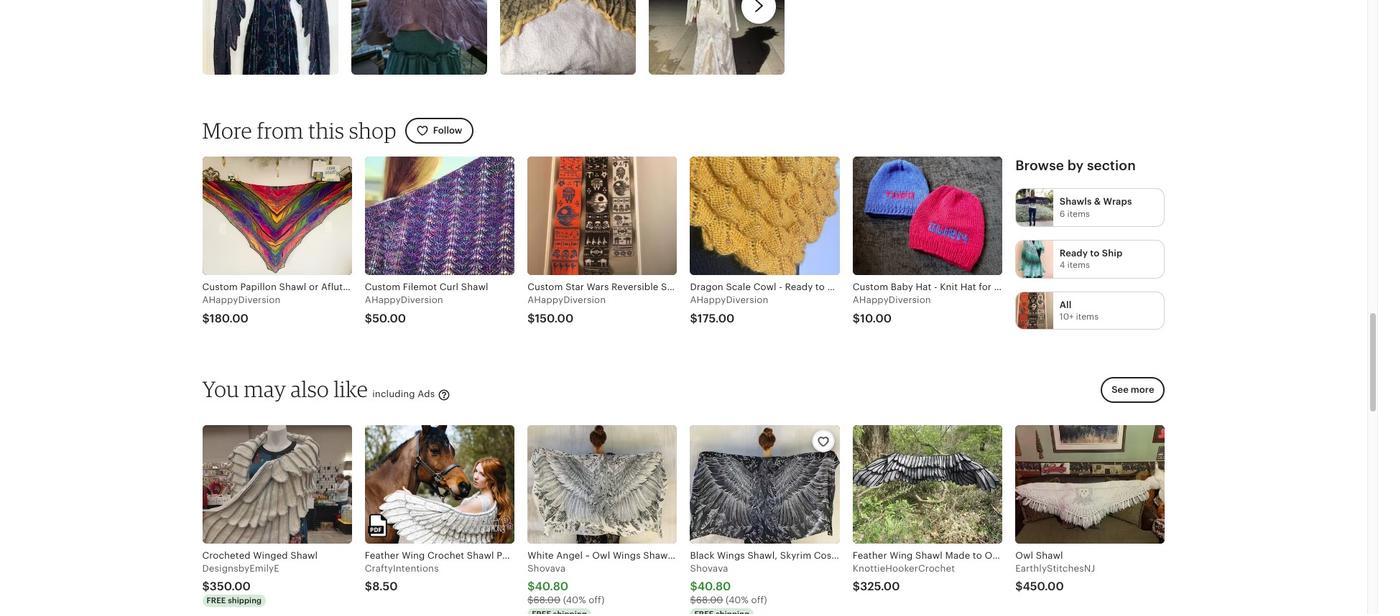 Task type: vqa. For each thing, say whether or not it's contained in the screenshot.
order
yes



Task type: describe. For each thing, give the bounding box(es) containing it.
also
[[291, 376, 329, 403]]

50.00
[[372, 312, 406, 325]]

see more listings in the shawls & wraps section image
[[1016, 189, 1054, 226]]

350.00
[[210, 581, 251, 593]]

reversible
[[612, 282, 659, 293]]

ahappydiversion $ 10.00
[[853, 295, 931, 325]]

dragon scale cowl - ready to ship ahappydiversion $ 175.00
[[690, 282, 848, 325]]

see more listings in the ready to ship section image
[[1016, 241, 1054, 278]]

off) for white angel ~ owl wings shawl, bird feather shawl, best gifts for her, whimsigoth shawl, skyrim, wrap shawl, festival clothing, prayer shawl image
[[589, 595, 605, 606]]

10+
[[1060, 312, 1074, 322]]

custom papillon shawl or aflutter poncho - bright multicolored butterfly wrap image
[[202, 157, 352, 275]]

68.00 for white angel ~ owl wings shawl, bird feather shawl, best gifts for her, whimsigoth shawl, skyrim, wrap shawl, festival clothing, prayer shawl image
[[534, 595, 561, 606]]

dragon scale cowl - ready to ship image
[[690, 157, 840, 275]]

ahappydiversion inside the dragon scale cowl - ready to ship ahappydiversion $ 175.00
[[690, 295, 769, 306]]

ship inside 'ready to ship 4 items'
[[1102, 248, 1123, 259]]

owl shawl image
[[1016, 425, 1165, 544]]

follow button
[[405, 118, 473, 144]]

filemot
[[403, 282, 437, 293]]

more
[[202, 117, 252, 144]]

1 ahappydiversion from the left
[[202, 295, 281, 306]]

section
[[1087, 158, 1136, 173]]

off) for black wings shawl, skyrim cosplay, best gifts for her, steampunk feather cape, winter shawl, wings cloak, whimsigoth shawl, bird wing shawl image
[[751, 595, 768, 606]]

see more listings in the all section image
[[1016, 292, 1054, 329]]

see more button
[[1101, 378, 1165, 404]]

ads
[[418, 389, 435, 400]]

$ inside the dragon scale cowl - ready to ship ahappydiversion $ 175.00
[[690, 312, 698, 325]]

shovava $ 40.80 $ 68.00 (40% off) for black wings shawl, skyrim cosplay, best gifts for her, steampunk feather cape, winter shawl, wings cloak, whimsigoth shawl, bird wing shawl image
[[690, 564, 768, 606]]

5 ahappydiversion from the left
[[853, 295, 931, 306]]

shawls & wraps 6 items
[[1060, 197, 1132, 219]]

by
[[1068, 158, 1084, 173]]

dragon
[[690, 282, 724, 293]]

shop
[[349, 117, 397, 144]]

owl shawl earthlystitchesnj $ 450.00
[[1016, 551, 1096, 593]]

ready inside 'ready to ship 4 items'
[[1060, 248, 1088, 259]]

made
[[946, 551, 971, 561]]

more
[[1131, 385, 1155, 396]]

450.00
[[1023, 581, 1064, 593]]

150.00
[[535, 312, 574, 325]]

ahappydiversion $ 180.00
[[202, 295, 281, 325]]

browse by section
[[1016, 158, 1136, 173]]

feather wing shawl made to order image
[[853, 425, 1003, 544]]

items inside the all 10+ items
[[1076, 312, 1099, 322]]

custom filemot curl shawl ahappydiversion $ 50.00
[[365, 282, 489, 325]]

to inside 'ready to ship 4 items'
[[1091, 248, 1100, 259]]

white angel ~ owl wings shawl, bird feather shawl, best gifts for her, whimsigoth shawl, skyrim, wrap shawl, festival clothing, prayer shawl image
[[528, 425, 677, 544]]

shipping
[[228, 597, 262, 606]]

ship inside the dragon scale cowl - ready to ship ahappydiversion $ 175.00
[[828, 282, 848, 293]]

$ inside craftyintentions $ 8.50
[[365, 581, 372, 593]]

shawl inside 'feather wing shawl made to order knottiehookercrochet $ 325.00'
[[916, 551, 943, 561]]

feather wing crochet shawl pattern by crafty intentions digital pdf downloadable image
[[365, 425, 515, 544]]

shovava for white angel ~ owl wings shawl, bird feather shawl, best gifts for her, whimsigoth shawl, skyrim, wrap shawl, festival clothing, prayer shawl image
[[528, 564, 566, 574]]

180.00
[[210, 312, 249, 325]]

items for ready
[[1068, 260, 1090, 270]]

ready to ship 4 items
[[1060, 248, 1123, 270]]

curl
[[440, 282, 459, 293]]

$ inside owl shawl earthlystitchesnj $ 450.00
[[1016, 581, 1023, 593]]

40.80 for white angel ~ owl wings shawl, bird feather shawl, best gifts for her, whimsigoth shawl, skyrim, wrap shawl, festival clothing, prayer shawl image
[[535, 581, 569, 593]]

8.50
[[372, 581, 398, 593]]

all
[[1060, 299, 1072, 310]]

ready inside the dragon scale cowl - ready to ship ahappydiversion $ 175.00
[[785, 282, 813, 293]]

owl
[[1016, 551, 1034, 561]]

(40% for black wings shawl, skyrim cosplay, best gifts for her, steampunk feather cape, winter shawl, wings cloak, whimsigoth shawl, bird wing shawl image
[[726, 595, 749, 606]]

like
[[334, 376, 368, 403]]

$ inside crocheted winged shawl designsbyemilye $ 350.00 free shipping
[[202, 581, 210, 593]]

4
[[1060, 260, 1065, 270]]



Task type: locate. For each thing, give the bounding box(es) containing it.
1 40.80 from the left
[[535, 581, 569, 593]]

ready
[[1060, 248, 1088, 259], [785, 282, 813, 293]]

6
[[1060, 209, 1065, 219]]

to right made
[[973, 551, 982, 561]]

40.80
[[535, 581, 569, 593], [698, 581, 731, 593]]

0 vertical spatial to
[[1091, 248, 1100, 259]]

-
[[779, 282, 783, 293]]

more from this shop
[[202, 117, 397, 144]]

ready up 4
[[1060, 248, 1088, 259]]

shovava
[[528, 564, 566, 574], [690, 564, 729, 574]]

custom filemot curl shawl image
[[365, 157, 515, 275]]

to
[[1091, 248, 1100, 259], [816, 282, 825, 293], [973, 551, 982, 561]]

custom
[[365, 282, 401, 293], [528, 282, 563, 293]]

may
[[244, 376, 286, 403]]

shawls
[[1060, 197, 1092, 207]]

to right -
[[816, 282, 825, 293]]

2 shovava $ 40.80 $ 68.00 (40% off) from the left
[[690, 564, 768, 606]]

shawl inside "custom filemot curl shawl ahappydiversion $ 50.00"
[[461, 282, 489, 293]]

cowl
[[754, 282, 777, 293]]

custom star wars reversible scarf image
[[528, 157, 677, 275]]

custom for $
[[365, 282, 401, 293]]

ahappydiversion up the "180.00" on the bottom left
[[202, 295, 281, 306]]

(40%
[[563, 595, 586, 606], [726, 595, 749, 606]]

ahappydiversion down "filemot"
[[365, 295, 443, 306]]

ship right -
[[828, 282, 848, 293]]

0 vertical spatial items
[[1068, 209, 1090, 219]]

see more
[[1112, 385, 1155, 396]]

0 horizontal spatial shovava
[[528, 564, 566, 574]]

star
[[566, 282, 584, 293]]

2 off) from the left
[[751, 595, 768, 606]]

custom for ahappydiversion
[[528, 282, 563, 293]]

1 68.00 from the left
[[534, 595, 561, 606]]

0 horizontal spatial off)
[[589, 595, 605, 606]]

$ inside 'custom star wars reversible scarf ahappydiversion $ 150.00'
[[528, 312, 535, 325]]

1 horizontal spatial 68.00
[[696, 595, 723, 606]]

custom inside 'custom star wars reversible scarf ahappydiversion $ 150.00'
[[528, 282, 563, 293]]

designsbyemilye
[[202, 564, 280, 574]]

0 vertical spatial ready
[[1060, 248, 1088, 259]]

ship
[[1102, 248, 1123, 259], [828, 282, 848, 293]]

ready right -
[[785, 282, 813, 293]]

1 vertical spatial ship
[[828, 282, 848, 293]]

items right '10+'
[[1076, 312, 1099, 322]]

0 horizontal spatial ship
[[828, 282, 848, 293]]

2 ahappydiversion from the left
[[365, 295, 443, 306]]

including
[[372, 389, 415, 400]]

items inside 'ready to ship 4 items'
[[1068, 260, 1090, 270]]

ahappydiversion up 10.00
[[853, 295, 931, 306]]

shovava $ 40.80 $ 68.00 (40% off) for white angel ~ owl wings shawl, bird feather shawl, best gifts for her, whimsigoth shawl, skyrim, wrap shawl, festival clothing, prayer shawl image
[[528, 564, 605, 606]]

1 horizontal spatial shovava
[[690, 564, 729, 574]]

1 horizontal spatial ship
[[1102, 248, 1123, 259]]

ahappydiversion inside "custom filemot curl shawl ahappydiversion $ 50.00"
[[365, 295, 443, 306]]

knottiehookercrochet
[[853, 564, 955, 574]]

$ inside 'feather wing shawl made to order knottiehookercrochet $ 325.00'
[[853, 581, 860, 593]]

68.00
[[534, 595, 561, 606], [696, 595, 723, 606]]

1 vertical spatial to
[[816, 282, 825, 293]]

ahappydiversion down scale
[[690, 295, 769, 306]]

1 horizontal spatial to
[[973, 551, 982, 561]]

shawl inside crocheted winged shawl designsbyemilye $ 350.00 free shipping
[[291, 551, 318, 561]]

items inside shawls & wraps 6 items
[[1068, 209, 1090, 219]]

wing
[[890, 551, 913, 561]]

scale
[[726, 282, 751, 293]]

4 ahappydiversion from the left
[[690, 295, 769, 306]]

shawl right winged
[[291, 551, 318, 561]]

shovava $ 40.80 $ 68.00 (40% off)
[[528, 564, 605, 606], [690, 564, 768, 606]]

40.80 for black wings shawl, skyrim cosplay, best gifts for her, steampunk feather cape, winter shawl, wings cloak, whimsigoth shawl, bird wing shawl image
[[698, 581, 731, 593]]

0 horizontal spatial ready
[[785, 282, 813, 293]]

10.00
[[860, 312, 892, 325]]

2 horizontal spatial to
[[1091, 248, 1100, 259]]

&
[[1095, 197, 1101, 207]]

shawl right the wing
[[916, 551, 943, 561]]

feather
[[853, 551, 887, 561]]

earthlystitchesnj
[[1016, 564, 1096, 574]]

1 horizontal spatial custom
[[528, 282, 563, 293]]

1 vertical spatial items
[[1068, 260, 1090, 270]]

1 vertical spatial ready
[[785, 282, 813, 293]]

1 off) from the left
[[589, 595, 605, 606]]

ship down shawls & wraps 6 items
[[1102, 248, 1123, 259]]

free
[[207, 597, 226, 606]]

$ inside ahappydiversion $ 10.00
[[853, 312, 860, 325]]

$ inside "custom filemot curl shawl ahappydiversion $ 50.00"
[[365, 312, 372, 325]]

0 horizontal spatial 68.00
[[534, 595, 561, 606]]

ahappydiversion down the star
[[528, 295, 606, 306]]

2 vertical spatial items
[[1076, 312, 1099, 322]]

custom baby hat - knit hat for preemie, newborn, baby, 12months - made to order image
[[853, 157, 1003, 275]]

2 custom from the left
[[528, 282, 563, 293]]

feather wing shawl made to order knottiehookercrochet $ 325.00
[[853, 551, 1012, 593]]

(40% for white angel ~ owl wings shawl, bird feather shawl, best gifts for her, whimsigoth shawl, skyrim, wrap shawl, festival clothing, prayer shawl image
[[563, 595, 586, 606]]

1 horizontal spatial (40%
[[726, 595, 749, 606]]

ahappydiversion
[[202, 295, 281, 306], [365, 295, 443, 306], [528, 295, 606, 306], [690, 295, 769, 306], [853, 295, 931, 306]]

0 horizontal spatial shovava $ 40.80 $ 68.00 (40% off)
[[528, 564, 605, 606]]

2 (40% from the left
[[726, 595, 749, 606]]

68.00 for black wings shawl, skyrim cosplay, best gifts for her, steampunk feather cape, winter shawl, wings cloak, whimsigoth shawl, bird wing shawl image
[[696, 595, 723, 606]]

1 horizontal spatial 40.80
[[698, 581, 731, 593]]

shawl right curl
[[461, 282, 489, 293]]

shawl up earthlystitchesnj
[[1036, 551, 1063, 561]]

1 shovava $ 40.80 $ 68.00 (40% off) from the left
[[528, 564, 605, 606]]

1 shovava from the left
[[528, 564, 566, 574]]

0 vertical spatial ship
[[1102, 248, 1123, 259]]

crocheted winged shawl designsbyemilye $ 350.00 free shipping
[[202, 551, 318, 606]]

crocheted winged shawl image
[[202, 425, 352, 544]]

see more link
[[1097, 378, 1165, 412]]

1 custom from the left
[[365, 282, 401, 293]]

custom up 50.00
[[365, 282, 401, 293]]

custom star wars reversible scarf ahappydiversion $ 150.00
[[528, 282, 685, 325]]

crocheted
[[202, 551, 251, 561]]

craftyintentions $ 8.50
[[365, 564, 439, 593]]

2 68.00 from the left
[[696, 595, 723, 606]]

you may also like including ads
[[202, 376, 438, 403]]

2 vertical spatial to
[[973, 551, 982, 561]]

1 horizontal spatial off)
[[751, 595, 768, 606]]

to down shawls & wraps 6 items
[[1091, 248, 1100, 259]]

shawl inside owl shawl earthlystitchesnj $ 450.00
[[1036, 551, 1063, 561]]

from
[[257, 117, 304, 144]]

wraps
[[1104, 197, 1132, 207]]

items right 4
[[1068, 260, 1090, 270]]

2 40.80 from the left
[[698, 581, 731, 593]]

follow
[[433, 125, 462, 136]]

all 10+ items
[[1060, 299, 1099, 322]]

this
[[308, 117, 345, 144]]

325.00
[[860, 581, 900, 593]]

see
[[1112, 385, 1129, 396]]

scarf
[[661, 282, 685, 293]]

off)
[[589, 595, 605, 606], [751, 595, 768, 606]]

2 shovava from the left
[[690, 564, 729, 574]]

you
[[202, 376, 239, 403]]

1 horizontal spatial ready
[[1060, 248, 1088, 259]]

0 horizontal spatial 40.80
[[535, 581, 569, 593]]

$ inside ahappydiversion $ 180.00
[[202, 312, 210, 325]]

order
[[985, 551, 1012, 561]]

0 horizontal spatial custom
[[365, 282, 401, 293]]

winged
[[253, 551, 288, 561]]

browse
[[1016, 158, 1064, 173]]

custom inside "custom filemot curl shawl ahappydiversion $ 50.00"
[[365, 282, 401, 293]]

items for shawls
[[1068, 209, 1090, 219]]

0 horizontal spatial to
[[816, 282, 825, 293]]

175.00
[[698, 312, 735, 325]]

1 (40% from the left
[[563, 595, 586, 606]]

items
[[1068, 209, 1090, 219], [1068, 260, 1090, 270], [1076, 312, 1099, 322]]

0 horizontal spatial (40%
[[563, 595, 586, 606]]

to inside the dragon scale cowl - ready to ship ahappydiversion $ 175.00
[[816, 282, 825, 293]]

craftyintentions
[[365, 564, 439, 574]]

custom left the star
[[528, 282, 563, 293]]

items down shawls
[[1068, 209, 1090, 219]]

$
[[202, 312, 210, 325], [365, 312, 372, 325], [528, 312, 535, 325], [690, 312, 698, 325], [853, 312, 860, 325], [202, 581, 210, 593], [365, 581, 372, 593], [528, 581, 535, 593], [690, 581, 698, 593], [853, 581, 860, 593], [1016, 581, 1023, 593], [528, 595, 534, 606], [690, 595, 696, 606]]

shovava for black wings shawl, skyrim cosplay, best gifts for her, steampunk feather cape, winter shawl, wings cloak, whimsigoth shawl, bird wing shawl image
[[690, 564, 729, 574]]

ahappydiversion inside 'custom star wars reversible scarf ahappydiversion $ 150.00'
[[528, 295, 606, 306]]

to inside 'feather wing shawl made to order knottiehookercrochet $ 325.00'
[[973, 551, 982, 561]]

shawl
[[461, 282, 489, 293], [291, 551, 318, 561], [916, 551, 943, 561], [1036, 551, 1063, 561]]

3 ahappydiversion from the left
[[528, 295, 606, 306]]

wars
[[587, 282, 609, 293]]

1 horizontal spatial shovava $ 40.80 $ 68.00 (40% off)
[[690, 564, 768, 606]]

black wings shawl, skyrim cosplay, best gifts for her, steampunk feather cape, winter shawl, wings cloak, whimsigoth shawl, bird wing shawl image
[[690, 425, 840, 544]]



